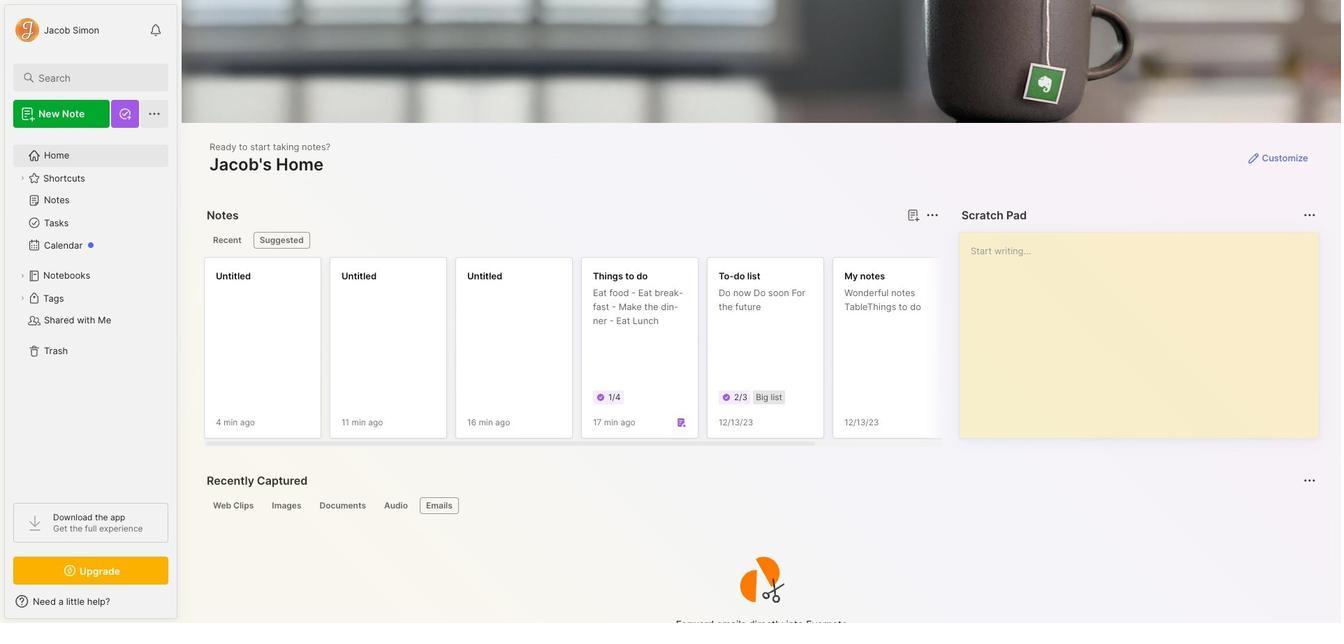 Task type: locate. For each thing, give the bounding box(es) containing it.
tab
[[207, 232, 248, 249], [253, 232, 310, 249], [207, 497, 260, 514], [266, 497, 308, 514], [313, 497, 372, 514], [378, 497, 414, 514], [420, 497, 459, 514]]

expand notebooks image
[[18, 272, 27, 280]]

More actions field
[[923, 205, 942, 225], [1300, 205, 1320, 225], [1300, 471, 1320, 490]]

Start writing… text field
[[971, 233, 1318, 427]]

0 vertical spatial tab list
[[207, 232, 937, 249]]

main element
[[0, 0, 182, 623]]

2 more actions image from the left
[[1301, 207, 1318, 224]]

more actions image
[[924, 207, 941, 224], [1301, 207, 1318, 224]]

1 tab list from the top
[[207, 232, 937, 249]]

Search text field
[[38, 71, 156, 85]]

1 horizontal spatial more actions image
[[1301, 207, 1318, 224]]

1 vertical spatial tab list
[[207, 497, 1314, 514]]

expand tags image
[[18, 294, 27, 302]]

1 more actions image from the left
[[924, 207, 941, 224]]

0 horizontal spatial more actions image
[[924, 207, 941, 224]]

tab list
[[207, 232, 937, 249], [207, 497, 1314, 514]]

row group
[[204, 257, 1084, 447]]

None search field
[[38, 69, 156, 86]]

tree
[[5, 136, 177, 490]]

none search field inside main element
[[38, 69, 156, 86]]

2 tab list from the top
[[207, 497, 1314, 514]]

tree inside main element
[[5, 136, 177, 490]]



Task type: vqa. For each thing, say whether or not it's contained in the screenshot.
Tag name text box
no



Task type: describe. For each thing, give the bounding box(es) containing it.
Account field
[[13, 16, 99, 44]]

more actions image
[[1301, 472, 1318, 489]]

click to collapse image
[[176, 597, 187, 614]]

WHAT'S NEW field
[[5, 590, 177, 613]]



